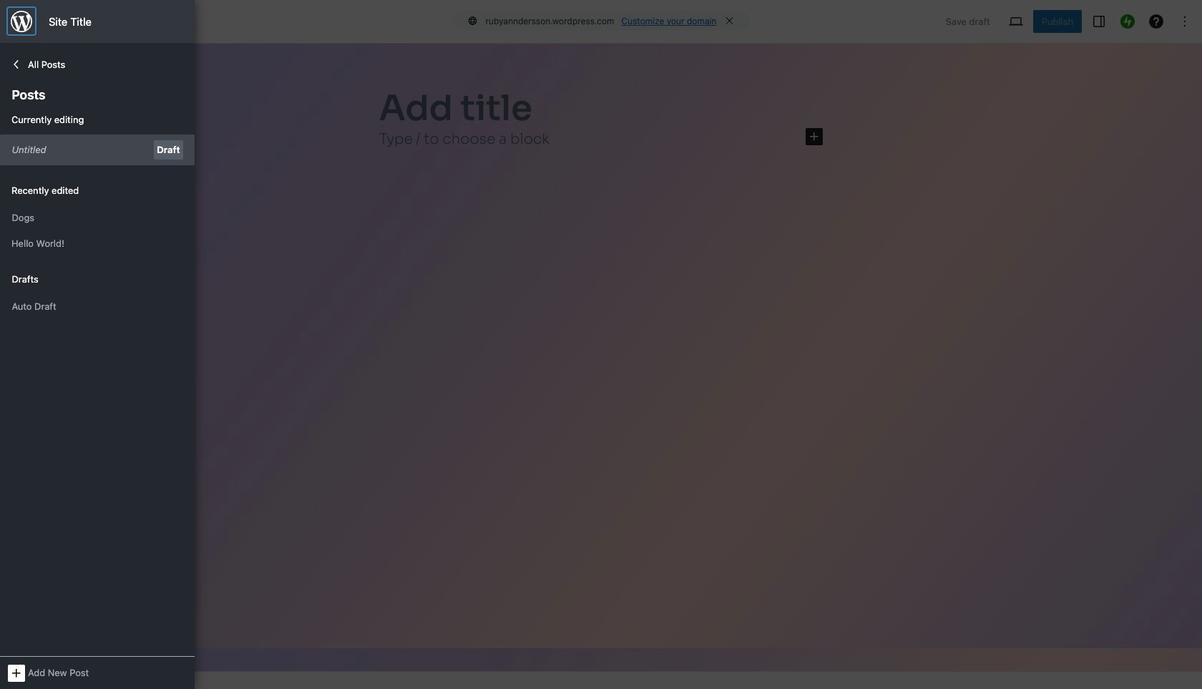 Task type: vqa. For each thing, say whether or not it's contained in the screenshot.
right icon in the group
no



Task type: locate. For each thing, give the bounding box(es) containing it.
close block editor sidebar image
[[9, 9, 34, 34]]

editor content region
[[0, 44, 1202, 671]]



Task type: describe. For each thing, give the bounding box(es) containing it.
block editor sidebar dialog
[[0, 0, 195, 689]]



